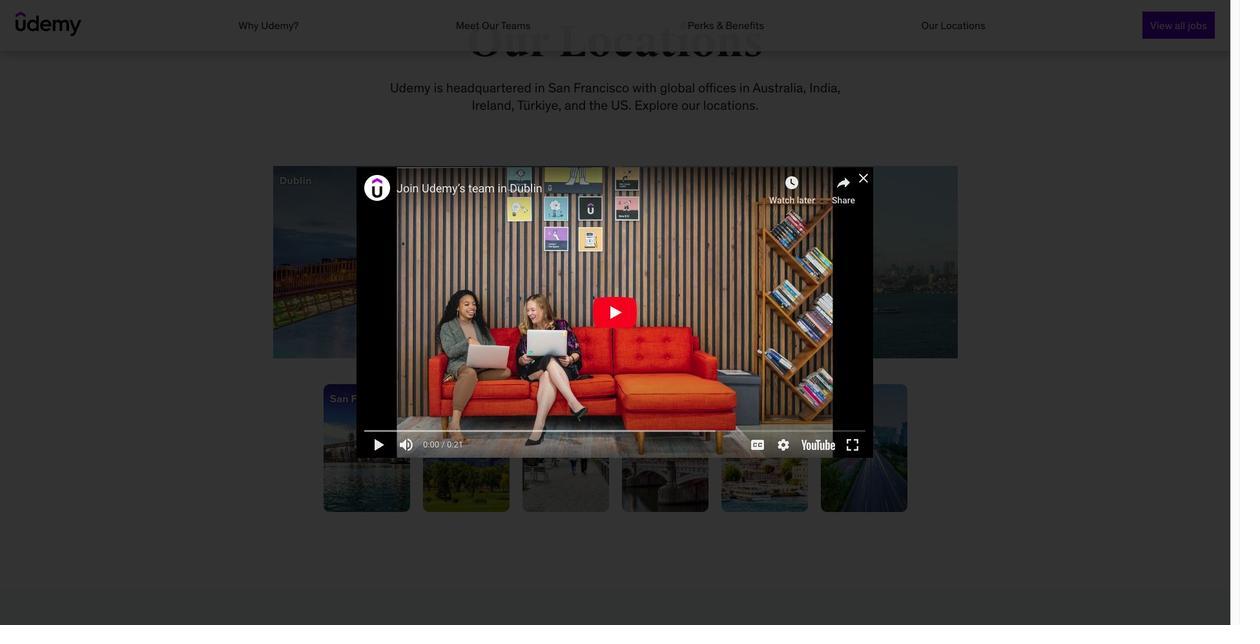 Task type: vqa. For each thing, say whether or not it's contained in the screenshot.
the rightmost Ahmad
no



Task type: locate. For each thing, give the bounding box(es) containing it.
1 horizontal spatial our locations
[[921, 19, 985, 32]]

explore
[[635, 97, 678, 113]]

teams
[[501, 19, 531, 32]]

our
[[466, 15, 550, 69], [482, 19, 499, 32], [921, 19, 938, 32]]

austin
[[529, 392, 560, 405]]

ankara
[[628, 174, 663, 187]]

meet our teams link
[[456, 19, 531, 32]]

istanbul
[[728, 392, 768, 405]]

francisco
[[574, 79, 629, 96], [351, 392, 399, 405]]

1 horizontal spatial in
[[739, 79, 750, 96]]

denver
[[429, 392, 464, 405]]

1 horizontal spatial san
[[548, 79, 570, 96]]

0 vertical spatial francisco
[[574, 79, 629, 96]]

dublin
[[279, 174, 312, 187]]

india,
[[809, 79, 841, 96]]

meet our teams
[[456, 19, 531, 32]]

gurgaon
[[827, 392, 869, 405]]

perks & benefits link
[[688, 19, 764, 32]]

and
[[565, 97, 586, 113]]

our
[[681, 97, 700, 113]]

why udemy? link
[[239, 19, 299, 32]]

1 horizontal spatial francisco
[[574, 79, 629, 96]]

in
[[535, 79, 545, 96], [739, 79, 750, 96]]

locations.
[[703, 97, 759, 113]]

locations
[[558, 15, 764, 69], [941, 19, 985, 32]]

1 horizontal spatial locations
[[941, 19, 985, 32]]

udemy is headquartered in san francisco with global offices in australia, india, ireland, türkiye, and the us. explore our locations.
[[390, 79, 841, 113]]

0 vertical spatial san
[[548, 79, 570, 96]]

offices
[[698, 79, 736, 96]]

0 horizontal spatial in
[[535, 79, 545, 96]]

ireland,
[[472, 97, 514, 113]]

perks
[[688, 19, 714, 32]]

perks & benefits
[[688, 19, 764, 32]]

in up locations.
[[739, 79, 750, 96]]

view all jobs
[[1150, 19, 1207, 32]]

0 horizontal spatial san
[[330, 392, 349, 405]]

1 vertical spatial francisco
[[351, 392, 399, 405]]

1 in from the left
[[535, 79, 545, 96]]

why udemy?
[[239, 19, 299, 32]]

in up türkiye,
[[535, 79, 545, 96]]

our locations
[[466, 15, 764, 69], [921, 19, 985, 32]]

with
[[632, 79, 657, 96]]

san
[[548, 79, 570, 96], [330, 392, 349, 405]]

view
[[1150, 19, 1172, 32]]



Task type: describe. For each thing, give the bounding box(es) containing it.
global
[[660, 79, 695, 96]]

us.
[[611, 97, 631, 113]]

all
[[1175, 19, 1185, 32]]

view all jobs link
[[1143, 12, 1215, 39]]

meet
[[456, 19, 479, 32]]

udemy
[[390, 79, 431, 96]]

headquartered
[[446, 79, 532, 96]]

&
[[717, 19, 723, 32]]

0 horizontal spatial locations
[[558, 15, 764, 69]]

why
[[239, 19, 259, 32]]

the
[[589, 97, 608, 113]]

0 horizontal spatial our locations
[[466, 15, 764, 69]]

udemy?
[[261, 19, 299, 32]]

türkiye,
[[517, 97, 561, 113]]

0 horizontal spatial francisco
[[351, 392, 399, 405]]

udemy image
[[16, 12, 81, 36]]

melbourne
[[628, 392, 681, 405]]

jobs
[[1188, 19, 1207, 32]]

san inside udemy is headquartered in san francisco with global offices in australia, india, ireland, türkiye, and the us. explore our locations.
[[548, 79, 570, 96]]

our locations link
[[921, 19, 985, 32]]

australia,
[[753, 79, 806, 96]]

is
[[434, 79, 443, 96]]

1 vertical spatial san
[[330, 392, 349, 405]]

benefits
[[725, 19, 764, 32]]

2 in from the left
[[739, 79, 750, 96]]

francisco inside udemy is headquartered in san francisco with global offices in australia, india, ireland, türkiye, and the us. explore our locations.
[[574, 79, 629, 96]]

san francisco
[[330, 392, 399, 405]]



